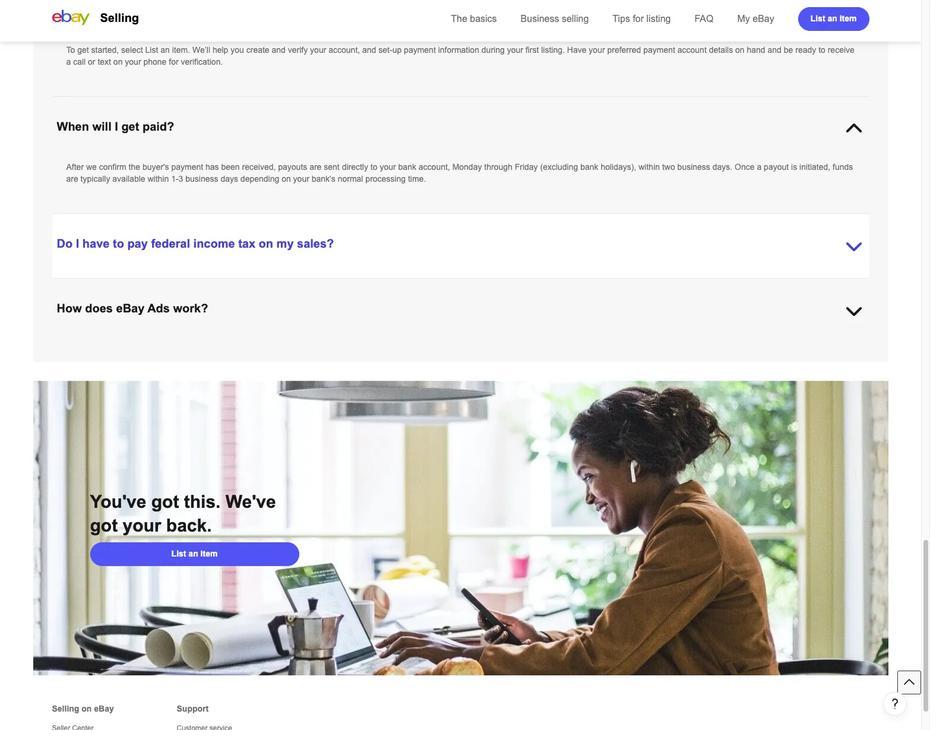 Task type: describe. For each thing, give the bounding box(es) containing it.
business selling link
[[521, 14, 589, 24]]

0 vertical spatial in
[[773, 279, 779, 289]]

2 all from the left
[[637, 279, 646, 289]]

starting
[[66, 279, 95, 289]]

-
[[745, 344, 748, 354]]

today
[[123, 315, 144, 324]]

year,
[[787, 303, 805, 313]]

0 vertical spatial list an item link
[[799, 7, 870, 31]]

once
[[735, 162, 755, 172]]

are up today
[[137, 303, 149, 313]]

work?
[[173, 302, 208, 315]]

get inside "to get started, select list an item. we'll help you create and verify your account, and set-up payment information during your first listing. have your preferred payment account details on hand and be ready to receive a call or text on your phone for verification."
[[77, 45, 89, 55]]

to inside "to get started, select list an item. we'll help you create and verify your account, and set-up payment information during your first listing. have your preferred payment account details on hand and be ready to receive a call or text on your phone for verification."
[[819, 45, 826, 55]]

0 vertical spatial taxes
[[690, 291, 710, 301]]

0 horizontal spatial i
[[76, 237, 79, 250]]

account, inside "to get started, select list an item. we'll help you create and verify your account, and set-up payment information during your first listing. have your preferred payment account details on hand and be ready to receive a call or text on your phone for verification."
[[329, 45, 360, 55]]

and right -
[[750, 344, 764, 354]]

mean
[[611, 291, 632, 301]]

that down profit
[[181, 315, 195, 324]]

2 vertical spatial list
[[171, 549, 186, 558]]

not
[[317, 315, 329, 324]]

do
[[85, 3, 100, 16]]

0 horizontal spatial taxes
[[379, 303, 399, 313]]

be inside "to get started, select list an item. we'll help you create and verify your account, and set-up payment information during your first listing. have your preferred payment account details on hand and be ready to receive a call or text on your phone for verification."
[[784, 45, 794, 55]]

your up processing
[[380, 162, 396, 172]]

0 vertical spatial owe
[[672, 291, 687, 301]]

item for list an item link to the top
[[840, 13, 857, 23]]

for down the impact
[[169, 303, 179, 313]]

and left verify
[[272, 45, 286, 55]]

only
[[76, 303, 94, 313]]

that inside ebay ads can help you build your business on ebay with effective advertising tools that create a meaningful connection between you and ebay's global community of passionate buyers - and help you sell your items faster. stand out among billions of listings on ebay by putting your items in front of interested buyers no matter the size of your budget.
[[372, 344, 386, 354]]

0 vertical spatial tax
[[238, 237, 256, 250]]

support
[[177, 704, 209, 714]]

your down new
[[812, 291, 828, 301]]

payment inside after we confirm the buyer's payment has been received, payouts are sent directly to your bank account, monday through friday (excluding bank holidays), within two business days. once a payout is initiated, funds are typically available within 1-3 business days depending on your bank's normal processing time.
[[171, 162, 203, 172]]

our
[[465, 315, 477, 324]]

listings
[[194, 356, 219, 365]]

check
[[425, 315, 449, 324]]

bank's
[[312, 174, 336, 184]]

requirement
[[101, 291, 146, 301]]

0 horizontal spatial within
[[148, 174, 169, 184]]

have
[[567, 45, 587, 55]]

for
[[606, 303, 619, 313]]

monday
[[453, 162, 482, 172]]

0 horizontal spatial sold
[[66, 315, 82, 324]]

and up learn
[[556, 344, 570, 354]]

item for left list an item link
[[201, 549, 218, 558]]

1 horizontal spatial get
[[121, 120, 139, 133]]

up
[[393, 45, 402, 55]]

you down marketplaces
[[451, 291, 464, 301]]

1 horizontal spatial sold
[[151, 303, 167, 313]]

normal
[[338, 174, 363, 184]]

for right the bike
[[732, 303, 741, 313]]

received,
[[242, 162, 276, 172]]

0 vertical spatial ads
[[147, 302, 170, 315]]

like
[[499, 279, 511, 289]]

stand
[[91, 356, 113, 365]]

reporting
[[66, 291, 99, 301]]

$700,
[[158, 315, 179, 324]]

0 horizontal spatial items
[[311, 356, 331, 365]]

it.
[[598, 303, 604, 313]]

started,
[[91, 45, 119, 55]]

2022,
[[134, 279, 155, 289]]

example,
[[621, 303, 655, 313]]

you up budget.
[[540, 344, 554, 354]]

i for get
[[115, 120, 118, 133]]

interested
[[371, 356, 407, 365]]

with
[[260, 344, 274, 354]]

we
[[86, 162, 97, 172]]

and left set- in the top of the page
[[363, 45, 376, 55]]

considered
[[223, 303, 264, 313]]

selling on ebay
[[52, 704, 114, 714]]

out inside starting on jan 1, 2022, irs regulations require all businesses that process payments, including online marketplaces like ebay, to issue a form 1099-k for all sellers who receive $600 or more in sales. the new tax reporting requirement may impact your 2022 tax return that you may file in 2023. however, just because you receive a 1099-k doesn't automatically mean that you'll owe taxes on the amount reported on your 1099- k. only goods that are sold for a profit are considered taxable, so you won't owe any taxes on something you sell for less than what you paid for it. for example, if you bought a bike for $1,000 last year, and then sold it on ebay today for $700, that $700 you made would generally not be subject to income tax. check out our
[[451, 315, 463, 324]]

doesn't
[[531, 291, 558, 301]]

meaningful
[[421, 344, 462, 354]]

1 vertical spatial in
[[333, 291, 339, 301]]

just
[[402, 291, 414, 301]]

does
[[85, 302, 113, 315]]

learn more link
[[563, 356, 605, 365]]

1 vertical spatial receive
[[692, 279, 719, 289]]

2 vertical spatial receive
[[466, 291, 493, 301]]

of right "community"
[[666, 344, 673, 354]]

create inside "to get started, select list an item. we'll help you create and verify your account, and set-up payment information during your first listing. have your preferred payment account details on hand and be ready to receive a call or text on your phone for verification."
[[246, 45, 270, 55]]

billions
[[157, 356, 182, 365]]

by
[[254, 356, 263, 365]]

putting
[[266, 356, 291, 365]]

for up mean
[[625, 279, 635, 289]]

global
[[599, 344, 621, 354]]

0 vertical spatial items
[[834, 344, 854, 354]]

when will i get paid?
[[57, 120, 174, 133]]

build
[[153, 344, 171, 354]]

would
[[257, 315, 279, 324]]

1 vertical spatial owe
[[346, 303, 361, 313]]

account
[[678, 45, 707, 55]]

confirm
[[99, 162, 126, 172]]

has
[[206, 162, 219, 172]]

this.
[[184, 492, 221, 512]]

2 horizontal spatial help
[[767, 344, 782, 354]]

help, opens dialogs image
[[890, 698, 901, 710]]

you down year,
[[785, 344, 798, 354]]

your up billions
[[173, 344, 189, 354]]

holidays),
[[601, 162, 637, 172]]

account, inside after we confirm the buyer's payment has been received, payouts are sent directly to your bank account, monday through friday (excluding bank holidays), within two business days. once a payout is initiated, funds are typically available within 1-3 business days depending on your bank's normal processing time.
[[419, 162, 450, 172]]

1 all from the left
[[244, 279, 253, 289]]

a left form
[[567, 279, 572, 289]]

made
[[234, 315, 255, 324]]

1 vertical spatial buyers
[[409, 356, 434, 365]]

3
[[179, 174, 183, 184]]

your down effective
[[293, 356, 309, 365]]

irs
[[157, 279, 171, 289]]

0 horizontal spatial k
[[524, 291, 529, 301]]

selling for selling
[[100, 11, 139, 24]]

are up bank's
[[310, 162, 322, 172]]

for inside "to get started, select list an item. we'll help you create and verify your account, and set-up payment information during your first listing. have your preferred payment account details on hand and be ready to receive a call or text on your phone for verification."
[[169, 57, 179, 67]]

1 may from the left
[[148, 291, 164, 301]]

for right today
[[146, 315, 156, 324]]

automatically
[[561, 291, 609, 301]]

my
[[738, 14, 750, 24]]

0 vertical spatial list an item
[[811, 13, 857, 23]]

a left the bike
[[707, 303, 712, 313]]

funds
[[833, 162, 854, 172]]

that up example,
[[635, 291, 648, 301]]

sell inside starting on jan 1, 2022, irs regulations require all businesses that process payments, including online marketplaces like ebay, to issue a form 1099-k for all sellers who receive $600 or more in sales. the new tax reporting requirement may impact your 2022 tax return that you may file in 2023. however, just because you receive a 1099-k doesn't automatically mean that you'll owe taxes on the amount reported on your 1099- k. only goods that are sold for a profit are considered taxable, so you won't owe any taxes on something you sell for less than what you paid for it. for example, if you bought a bike for $1,000 last year, and then sold it on ebay today for $700, that $700 you made would generally not be subject to income tax. check out our
[[470, 303, 482, 313]]

how does ebay ads work?
[[57, 302, 208, 315]]

marketplaces
[[447, 279, 496, 289]]

you up so
[[286, 291, 299, 301]]

can
[[104, 344, 117, 354]]

that left process
[[299, 279, 313, 289]]

something
[[413, 303, 451, 313]]

k.
[[66, 303, 74, 313]]

account?
[[165, 3, 218, 16]]

for left less
[[484, 303, 494, 313]]

your down "payouts"
[[293, 174, 310, 184]]

1 horizontal spatial got
[[151, 492, 179, 512]]

1,
[[125, 279, 131, 289]]

i for create
[[103, 3, 106, 16]]

0 vertical spatial the
[[451, 14, 468, 24]]

basics
[[470, 14, 497, 24]]

however,
[[365, 291, 399, 301]]

receive inside "to get started, select list an item. we'll help you create and verify your account, and set-up payment information during your first listing. have your preferred payment account details on hand and be ready to receive a call or text on your phone for verification."
[[828, 45, 855, 55]]

my ebay link
[[738, 14, 775, 24]]

income inside starting on jan 1, 2022, irs regulations require all businesses that process payments, including online marketplaces like ebay, to issue a form 1099-k for all sellers who receive $600 or more in sales. the new tax reporting requirement may impact your 2022 tax return that you may file in 2023. however, just because you receive a 1099-k doesn't automatically mean that you'll owe taxes on the amount reported on your 1099- k. only goods that are sold for a profit are considered taxable, so you won't owe any taxes on something you sell for less than what you paid for it. for example, if you bought a bike for $1,000 last year, and then sold it on ebay today for $700, that $700 you made would generally not be subject to income tax. check out our
[[380, 315, 407, 324]]

0 horizontal spatial list an item link
[[90, 543, 299, 566]]

been
[[221, 162, 240, 172]]

tools
[[352, 344, 370, 354]]

0 horizontal spatial 1099-
[[502, 291, 524, 301]]

you've
[[90, 492, 146, 512]]

1 horizontal spatial 1099-
[[596, 279, 617, 289]]

1 vertical spatial tax
[[840, 279, 851, 289]]

and right "hand"
[[768, 45, 782, 55]]

budget.
[[533, 356, 561, 365]]

to inside after we confirm the buyer's payment has been received, payouts are sent directly to your bank account, monday through friday (excluding bank holidays), within two business days. once a payout is initiated, funds are typically available within 1-3 business days depending on your bank's normal processing time.
[[371, 162, 378, 172]]

community
[[624, 344, 664, 354]]

do i have to pay federal income tax on my sales?
[[57, 237, 334, 250]]

taxable,
[[266, 303, 295, 313]]

tips for listing
[[613, 14, 671, 24]]

and inside starting on jan 1, 2022, irs regulations require all businesses that process payments, including online marketplaces like ebay, to issue a form 1099-k for all sellers who receive $600 or more in sales. the new tax reporting requirement may impact your 2022 tax return that you may file in 2023. however, just because you receive a 1099-k doesn't automatically mean that you'll owe taxes on the amount reported on your 1099- k. only goods that are sold for a profit are considered taxable, so you won't owe any taxes on something you sell for less than what you paid for it. for example, if you bought a bike for $1,000 last year, and then sold it on ebay today for $700, that $700 you made would generally not be subject to income tax. check out our
[[807, 303, 821, 313]]

tax.
[[409, 315, 423, 324]]

out inside ebay ads can help you build your business on ebay with effective advertising tools that create a meaningful connection between you and ebay's global community of passionate buyers - and help you sell your items faster. stand out among billions of listings on ebay by putting your items in front of interested buyers no matter the size of your budget.
[[115, 356, 127, 365]]

to down any
[[371, 315, 378, 324]]



Task type: vqa. For each thing, say whether or not it's contained in the screenshot.
"ITEM"
yes



Task type: locate. For each thing, give the bounding box(es) containing it.
help right we'll
[[213, 45, 228, 55]]

1 horizontal spatial the
[[805, 279, 820, 289]]

1 horizontal spatial i
[[103, 3, 106, 16]]

payment down "listing"
[[644, 45, 676, 55]]

1 vertical spatial how
[[57, 302, 82, 315]]

you left paid
[[552, 303, 565, 313]]

2 may from the left
[[302, 291, 317, 301]]

how left the do
[[57, 3, 82, 16]]

items down the then on the right of the page
[[834, 344, 854, 354]]

payments,
[[347, 279, 385, 289]]

how do i create an account?
[[57, 3, 218, 16]]

tips for listing link
[[613, 14, 671, 24]]

for left it.
[[586, 303, 595, 313]]

an inside "to get started, select list an item. we'll help you create and verify your account, and set-up payment information during your first listing. have your preferred payment account details on hand and be ready to receive a call or text on your phone for verification."
[[161, 45, 170, 55]]

front
[[342, 356, 359, 365]]

0 vertical spatial income
[[193, 237, 235, 250]]

your left the first
[[507, 45, 523, 55]]

income left tax.
[[380, 315, 407, 324]]

that down requirement
[[121, 303, 135, 313]]

1 vertical spatial the
[[723, 291, 735, 301]]

get left paid?
[[121, 120, 139, 133]]

2 horizontal spatial list
[[811, 13, 826, 23]]

ads inside ebay ads can help you build your business on ebay with effective advertising tools that create a meaningful connection between you and ebay's global community of passionate buyers - and help you sell your items faster. stand out among billions of listings on ebay by putting your items in front of interested buyers no matter the size of your budget.
[[87, 344, 101, 354]]

2 horizontal spatial receive
[[828, 45, 855, 55]]

1 vertical spatial income
[[380, 315, 407, 324]]

effective
[[277, 344, 308, 354]]

your down you've
[[123, 516, 161, 535]]

time.
[[408, 174, 426, 184]]

new
[[822, 279, 837, 289]]

0 vertical spatial item
[[840, 13, 857, 23]]

of right the size
[[505, 356, 512, 365]]

regulations
[[173, 279, 214, 289]]

list up phone
[[145, 45, 158, 55]]

0 vertical spatial the
[[129, 162, 140, 172]]

0 vertical spatial how
[[57, 3, 82, 16]]

you right if
[[664, 303, 677, 313]]

in up reported at the top right of the page
[[773, 279, 779, 289]]

0 horizontal spatial ads
[[87, 344, 101, 354]]

0 horizontal spatial owe
[[346, 303, 361, 313]]

0 vertical spatial out
[[451, 315, 463, 324]]

your right verify
[[310, 45, 326, 55]]

0 horizontal spatial get
[[77, 45, 89, 55]]

how for how do i create an account?
[[57, 3, 82, 16]]

0 horizontal spatial income
[[193, 237, 235, 250]]

item
[[840, 13, 857, 23], [201, 549, 218, 558]]

ebay inside starting on jan 1, 2022, irs regulations require all businesses that process payments, including online marketplaces like ebay, to issue a form 1099-k for all sellers who receive $600 or more in sales. the new tax reporting requirement may impact your 2022 tax return that you may file in 2023. however, just because you receive a 1099-k doesn't automatically mean that you'll owe taxes on the amount reported on your 1099- k. only goods that are sold for a profit are considered taxable, so you won't owe any taxes on something you sell for less than what you paid for it. for example, if you bought a bike for $1,000 last year, and then sold it on ebay today for $700, that $700 you made would generally not be subject to income tax. check out our
[[102, 315, 121, 324]]

create
[[110, 3, 145, 16], [246, 45, 270, 55], [388, 344, 412, 354]]

may down irs on the left top of page
[[148, 291, 164, 301]]

process
[[315, 279, 344, 289]]

typically
[[81, 174, 110, 184]]

1 horizontal spatial income
[[380, 315, 407, 324]]

ads
[[147, 302, 170, 315], [87, 344, 101, 354]]

in
[[773, 279, 779, 289], [333, 291, 339, 301], [334, 356, 340, 365]]

payouts
[[278, 162, 307, 172]]

2 how from the top
[[57, 302, 82, 315]]

a inside after we confirm the buyer's payment has been received, payouts are sent directly to your bank account, monday through friday (excluding bank holidays), within two business days. once a payout is initiated, funds are typically available within 1-3 business days depending on your bank's normal processing time.
[[757, 162, 762, 172]]

back.
[[166, 516, 212, 535]]

that down businesses
[[270, 291, 284, 301]]

sell up the our
[[470, 303, 482, 313]]

get up the call
[[77, 45, 89, 55]]

be down won't
[[331, 315, 340, 324]]

you've got this. we've got your back.
[[90, 492, 276, 535]]

0 vertical spatial i
[[103, 3, 106, 16]]

for
[[633, 14, 644, 24], [169, 57, 179, 67], [625, 279, 635, 289], [169, 303, 179, 313], [484, 303, 494, 313], [586, 303, 595, 313], [732, 303, 741, 313], [146, 315, 156, 324]]

bank up time.
[[398, 162, 417, 172]]

0 horizontal spatial account,
[[329, 45, 360, 55]]

to up the doesn't
[[536, 279, 543, 289]]

between
[[506, 344, 538, 354]]

1 vertical spatial list an item link
[[90, 543, 299, 566]]

tax left my
[[238, 237, 256, 250]]

sell inside ebay ads can help you build your business on ebay with effective advertising tools that create a meaningful connection between you and ebay's global community of passionate buyers - and help you sell your items faster. stand out among billions of listings on ebay by putting your items in front of interested buyers no matter the size of your budget.
[[800, 344, 813, 354]]

starting on jan 1, 2022, irs regulations require all businesses that process payments, including online marketplaces like ebay, to issue a form 1099-k for all sellers who receive $600 or more in sales. the new tax reporting requirement may impact your 2022 tax return that you may file in 2023. however, just because you receive a 1099-k doesn't automatically mean that you'll owe taxes on the amount reported on your 1099- k. only goods that are sold for a profit are considered taxable, so you won't owe any taxes on something you sell for less than what you paid for it. for example, if you bought a bike for $1,000 last year, and then sold it on ebay today for $700, that $700 you made would generally not be subject to income tax. check out our
[[66, 279, 852, 324]]

matter
[[448, 356, 472, 365]]

may
[[148, 291, 164, 301], [302, 291, 317, 301]]

of down tools
[[361, 356, 368, 365]]

the inside after we confirm the buyer's payment has been received, payouts are sent directly to your bank account, monday through friday (excluding bank holidays), within two business days. once a payout is initiated, funds are typically available within 1-3 business days depending on your bank's normal processing time.
[[129, 162, 140, 172]]

0 horizontal spatial got
[[90, 516, 118, 535]]

1 vertical spatial i
[[115, 120, 118, 133]]

0 horizontal spatial the
[[451, 14, 468, 24]]

1 horizontal spatial list an item
[[811, 13, 857, 23]]

tax up considered
[[232, 291, 243, 301]]

k up mean
[[617, 279, 623, 289]]

1 horizontal spatial list an item link
[[799, 7, 870, 31]]

1 how from the top
[[57, 3, 82, 16]]

1 horizontal spatial owe
[[672, 291, 687, 301]]

0 horizontal spatial the
[[129, 162, 140, 172]]

you right $700
[[218, 315, 231, 324]]

so
[[297, 303, 306, 313]]

1 horizontal spatial payment
[[404, 45, 436, 55]]

got
[[151, 492, 179, 512], [90, 516, 118, 535]]

on inside after we confirm the buyer's payment has been received, payouts are sent directly to your bank account, monday through friday (excluding bank holidays), within two business days. once a payout is initiated, funds are typically available within 1-3 business days depending on your bank's normal processing time.
[[282, 174, 291, 184]]

i right will
[[115, 120, 118, 133]]

receive right who
[[692, 279, 719, 289]]

owe
[[672, 291, 687, 301], [346, 303, 361, 313]]

taxes up bought
[[690, 291, 710, 301]]

advertising
[[310, 344, 350, 354]]

1 horizontal spatial item
[[840, 13, 857, 23]]

list down back.
[[171, 549, 186, 558]]

list an item up ready
[[811, 13, 857, 23]]

to get started, select list an item. we'll help you create and verify your account, and set-up payment information during your first listing. have your preferred payment account details on hand and be ready to receive a call or text on your phone for verification.
[[66, 45, 855, 67]]

generally
[[281, 315, 315, 324]]

out
[[451, 315, 463, 324], [115, 356, 127, 365]]

or inside starting on jan 1, 2022, irs regulations require all businesses that process payments, including online marketplaces like ebay, to issue a form 1099-k for all sellers who receive $600 or more in sales. the new tax reporting requirement may impact your 2022 tax return that you may file in 2023. however, just because you receive a 1099-k doesn't automatically mean that you'll owe taxes on the amount reported on your 1099- k. only goods that are sold for a profit are considered taxable, so you won't owe any taxes on something you sell for less than what you paid for it. for example, if you bought a bike for $1,000 last year, and then sold it on ebay today for $700, that $700 you made would generally not be subject to income tax. check out our
[[742, 279, 749, 289]]

verification.
[[181, 57, 223, 67]]

the basics link
[[451, 14, 497, 24]]

2023.
[[341, 291, 362, 301]]

0 vertical spatial sold
[[151, 303, 167, 313]]

how for how does ebay ads work?
[[57, 302, 82, 315]]

1099- down like
[[502, 291, 524, 301]]

the up the available
[[129, 162, 140, 172]]

the
[[451, 14, 468, 24], [805, 279, 820, 289]]

account, left set- in the top of the page
[[329, 45, 360, 55]]

days.
[[713, 162, 733, 172]]

0 horizontal spatial item
[[201, 549, 218, 558]]

how down reporting
[[57, 302, 82, 315]]

two
[[663, 162, 676, 172]]

amount
[[737, 291, 765, 301]]

sold up $700,
[[151, 303, 167, 313]]

2 vertical spatial create
[[388, 344, 412, 354]]

.
[[605, 356, 608, 365]]

any
[[364, 303, 377, 313]]

0 vertical spatial k
[[617, 279, 623, 289]]

0 horizontal spatial all
[[244, 279, 253, 289]]

more
[[587, 356, 605, 365]]

all up return
[[244, 279, 253, 289]]

1 horizontal spatial receive
[[692, 279, 719, 289]]

create left verify
[[246, 45, 270, 55]]

1 vertical spatial business
[[186, 174, 218, 184]]

1 vertical spatial items
[[311, 356, 331, 365]]

list up ready
[[811, 13, 826, 23]]

have
[[82, 237, 110, 250]]

0 horizontal spatial list
[[145, 45, 158, 55]]

0 vertical spatial list
[[811, 13, 826, 23]]

0 vertical spatial account,
[[329, 45, 360, 55]]

0 vertical spatial within
[[639, 162, 660, 172]]

1 horizontal spatial items
[[834, 344, 854, 354]]

business inside ebay ads can help you build your business on ebay with effective advertising tools that create a meaningful connection between you and ebay's global community of passionate buyers - and help you sell your items faster. stand out among billions of listings on ebay by putting your items in front of interested buyers no matter the size of your budget.
[[192, 344, 224, 354]]

0 horizontal spatial receive
[[466, 291, 493, 301]]

0 horizontal spatial or
[[88, 57, 95, 67]]

1 bank from the left
[[398, 162, 417, 172]]

require
[[216, 279, 242, 289]]

first
[[526, 45, 539, 55]]

out left the our
[[451, 315, 463, 324]]

information
[[438, 45, 480, 55]]

or up the amount
[[742, 279, 749, 289]]

the inside starting on jan 1, 2022, irs regulations require all businesses that process payments, including online marketplaces like ebay, to issue a form 1099-k for all sellers who receive $600 or more in sales. the new tax reporting requirement may impact your 2022 tax return that you may file in 2023. however, just because you receive a 1099-k doesn't automatically mean that you'll owe taxes on the amount reported on your 1099- k. only goods that are sold for a profit are considered taxable, so you won't owe any taxes on something you sell for less than what you paid for it. for example, if you bought a bike for $1,000 last year, and then sold it on ebay today for $700, that $700 you made would generally not be subject to income tax. check out our
[[723, 291, 735, 301]]

receive down marketplaces
[[466, 291, 493, 301]]

you up among
[[137, 344, 151, 354]]

out down can at the left top
[[115, 356, 127, 365]]

ads up stand
[[87, 344, 101, 354]]

help inside "to get started, select list an item. we'll help you create and verify your account, and set-up payment information during your first listing. have your preferred payment account details on hand and be ready to receive a call or text on your phone for verification."
[[213, 45, 228, 55]]

be inside starting on jan 1, 2022, irs regulations require all businesses that process payments, including online marketplaces like ebay, to issue a form 1099-k for all sellers who receive $600 or more in sales. the new tax reporting requirement may impact your 2022 tax return that you may file in 2023. however, just because you receive a 1099-k doesn't automatically mean that you'll owe taxes on the amount reported on your 1099- k. only goods that are sold for a profit are considered taxable, so you won't owe any taxes on something you sell for less than what you paid for it. for example, if you bought a bike for $1,000 last year, and then sold it on ebay today for $700, that $700 you made would generally not be subject to income tax. check out our
[[331, 315, 340, 324]]

then
[[823, 303, 840, 313]]

a inside ebay ads can help you build your business on ebay with effective advertising tools that create a meaningful connection between you and ebay's global community of passionate buyers - and help you sell your items faster. stand out among billions of listings on ebay by putting your items in front of interested buyers no matter the size of your budget.
[[414, 344, 419, 354]]

0 vertical spatial sell
[[470, 303, 482, 313]]

1 vertical spatial sold
[[66, 315, 82, 324]]

you right so
[[309, 303, 322, 313]]

1 vertical spatial account,
[[419, 162, 450, 172]]

0 vertical spatial receive
[[828, 45, 855, 55]]

business up listings
[[192, 344, 224, 354]]

i right do at the left top of page
[[76, 237, 79, 250]]

list an item link down back.
[[90, 543, 299, 566]]

the inside starting on jan 1, 2022, irs regulations require all businesses that process payments, including online marketplaces like ebay, to issue a form 1099-k for all sellers who receive $600 or more in sales. the new tax reporting requirement may impact your 2022 tax return that you may file in 2023. however, just because you receive a 1099-k doesn't automatically mean that you'll owe taxes on the amount reported on your 1099- k. only goods that are sold for a profit are considered taxable, so you won't owe any taxes on something you sell for less than what you paid for it. for example, if you bought a bike for $1,000 last year, and then sold it on ebay today for $700, that $700 you made would generally not be subject to income tax. check out our
[[805, 279, 820, 289]]

list
[[811, 13, 826, 23], [145, 45, 158, 55], [171, 549, 186, 558]]

income
[[193, 237, 235, 250], [380, 315, 407, 324]]

for down item.
[[169, 57, 179, 67]]

are down 2022
[[209, 303, 221, 313]]

payment up 3
[[171, 162, 203, 172]]

sold
[[151, 303, 167, 313], [66, 315, 82, 324]]

directly
[[342, 162, 368, 172]]

a up less
[[495, 291, 500, 301]]

1 vertical spatial got
[[90, 516, 118, 535]]

k
[[617, 279, 623, 289], [524, 291, 529, 301]]

1 horizontal spatial account,
[[419, 162, 450, 172]]

0 horizontal spatial bank
[[398, 162, 417, 172]]

all
[[244, 279, 253, 289], [637, 279, 646, 289]]

buyers left the no
[[409, 356, 434, 365]]

preferred
[[608, 45, 641, 55]]

text
[[98, 57, 111, 67]]

1 horizontal spatial create
[[246, 45, 270, 55]]

2 bank from the left
[[581, 162, 599, 172]]

1 horizontal spatial may
[[302, 291, 317, 301]]

set-
[[379, 45, 393, 55]]

create up interested
[[388, 344, 412, 354]]

0 vertical spatial got
[[151, 492, 179, 512]]

1 horizontal spatial help
[[213, 45, 228, 55]]

0 vertical spatial get
[[77, 45, 89, 55]]

0 horizontal spatial may
[[148, 291, 164, 301]]

friday
[[515, 162, 538, 172]]

or right the call
[[88, 57, 95, 67]]

1 horizontal spatial or
[[742, 279, 749, 289]]

are down after
[[66, 174, 78, 184]]

after we confirm the buyer's payment has been received, payouts are sent directly to your bank account, monday through friday (excluding bank holidays), within two business days. once a payout is initiated, funds are typically available within 1-3 business days depending on your bank's normal processing time.
[[66, 162, 854, 184]]

who
[[674, 279, 689, 289]]

bank left holidays),
[[581, 162, 599, 172]]

1 vertical spatial item
[[201, 549, 218, 558]]

1 horizontal spatial the
[[474, 356, 486, 365]]

owe down who
[[672, 291, 687, 301]]

0 horizontal spatial create
[[110, 3, 145, 16]]

create inside ebay ads can help you build your business on ebay with effective advertising tools that create a meaningful connection between you and ebay's global community of passionate buyers - and help you sell your items faster. stand out among billions of listings on ebay by putting your items in front of interested buyers no matter the size of your budget.
[[388, 344, 412, 354]]

2 vertical spatial i
[[76, 237, 79, 250]]

issue
[[546, 279, 565, 289]]

within
[[639, 162, 660, 172], [148, 174, 169, 184]]

income up require
[[193, 237, 235, 250]]

file
[[320, 291, 330, 301]]

0 vertical spatial create
[[110, 3, 145, 16]]

a left the call
[[66, 57, 71, 67]]

a
[[66, 57, 71, 67], [757, 162, 762, 172], [567, 279, 572, 289], [495, 291, 500, 301], [181, 303, 186, 313], [707, 303, 712, 313], [414, 344, 419, 354]]

passionate
[[676, 344, 716, 354]]

or
[[88, 57, 95, 67], [742, 279, 749, 289]]

$600
[[721, 279, 739, 289]]

the inside ebay ads can help you build your business on ebay with effective advertising tools that create a meaningful connection between you and ebay's global community of passionate buyers - and help you sell your items faster. stand out among billions of listings on ebay by putting your items in front of interested buyers no matter the size of your budget.
[[474, 356, 486, 365]]

2 horizontal spatial payment
[[644, 45, 676, 55]]

in inside ebay ads can help you build your business on ebay with effective advertising tools that create a meaningful connection between you and ebay's global community of passionate buyers - and help you sell your items faster. stand out among billions of listings on ebay by putting your items in front of interested buyers no matter the size of your budget.
[[334, 356, 340, 365]]

got up back.
[[151, 492, 179, 512]]

paid?
[[143, 120, 174, 133]]

1 horizontal spatial k
[[617, 279, 623, 289]]

faq
[[695, 14, 714, 24]]

processing
[[366, 174, 406, 184]]

1 horizontal spatial buyers
[[718, 344, 743, 354]]

$700
[[197, 315, 216, 324]]

your inside you've got this. we've got your back.
[[123, 516, 161, 535]]

for right "tips"
[[633, 14, 644, 24]]

1 horizontal spatial all
[[637, 279, 646, 289]]

sell down year,
[[800, 344, 813, 354]]

0 horizontal spatial out
[[115, 356, 127, 365]]

your up profit
[[193, 291, 209, 301]]

0 vertical spatial business
[[678, 162, 711, 172]]

1 vertical spatial ads
[[87, 344, 101, 354]]

owe down the 2023.
[[346, 303, 361, 313]]

buyers left -
[[718, 344, 743, 354]]

verify
[[288, 45, 308, 55]]

1 vertical spatial list an item
[[171, 549, 218, 558]]

we'll
[[192, 45, 210, 55]]

a left meaningful
[[414, 344, 419, 354]]

do
[[57, 237, 73, 250]]

1 vertical spatial within
[[148, 174, 169, 184]]

your right have
[[589, 45, 605, 55]]

within left two at the top
[[639, 162, 660, 172]]

2 vertical spatial tax
[[232, 291, 243, 301]]

1099- up the then on the right of the page
[[831, 291, 852, 301]]

to left pay
[[113, 237, 124, 250]]

receive right ready
[[828, 45, 855, 55]]

your down select
[[125, 57, 141, 67]]

faq link
[[695, 14, 714, 24]]

2 vertical spatial in
[[334, 356, 340, 365]]

connection
[[464, 344, 504, 354]]

your down the then on the right of the page
[[815, 344, 831, 354]]

businesses
[[255, 279, 297, 289]]

a inside "to get started, select list an item. we'll help you create and verify your account, and set-up payment information during your first listing. have your preferred payment account details on hand and be ready to receive a call or text on your phone for verification."
[[66, 57, 71, 67]]

2 horizontal spatial 1099-
[[831, 291, 852, 301]]

within down buyer's in the left of the page
[[148, 174, 169, 184]]

items down advertising
[[311, 356, 331, 365]]

or inside "to get started, select list an item. we'll help you create and verify your account, and set-up payment information during your first listing. have your preferred payment account details on hand and be ready to receive a call or text on your phone for verification."
[[88, 57, 95, 67]]

0 vertical spatial buyers
[[718, 344, 743, 354]]

you up the our
[[454, 303, 467, 313]]

selling for selling on ebay
[[52, 704, 79, 714]]

more
[[751, 279, 770, 289]]

0 horizontal spatial list an item
[[171, 549, 218, 558]]

a down the impact
[[181, 303, 186, 313]]

0 horizontal spatial sell
[[470, 303, 482, 313]]

my ebay
[[738, 14, 775, 24]]

online
[[422, 279, 445, 289]]

ads down the impact
[[147, 302, 170, 315]]

0 horizontal spatial help
[[119, 344, 135, 354]]

list inside "to get started, select list an item. we'll help you create and verify your account, and set-up payment information during your first listing. have your preferred payment account details on hand and be ready to receive a call or text on your phone for verification."
[[145, 45, 158, 55]]

1 vertical spatial create
[[246, 45, 270, 55]]

bought
[[679, 303, 705, 313]]

2 vertical spatial business
[[192, 344, 224, 354]]

your down between
[[514, 356, 531, 365]]

the left new
[[805, 279, 820, 289]]

account,
[[329, 45, 360, 55], [419, 162, 450, 172]]

tax right new
[[840, 279, 851, 289]]

1 horizontal spatial taxes
[[690, 291, 710, 301]]

available
[[112, 174, 145, 184]]

of left listings
[[185, 356, 192, 365]]

1 vertical spatial k
[[524, 291, 529, 301]]

it
[[84, 315, 88, 324]]

sold left it
[[66, 315, 82, 324]]

you inside "to get started, select list an item. we'll help you create and verify your account, and set-up payment information during your first listing. have your preferred payment account details on hand and be ready to receive a call or text on your phone for verification."
[[231, 45, 244, 55]]

on
[[736, 45, 745, 55], [113, 57, 123, 67], [282, 174, 291, 184], [259, 237, 273, 250], [97, 279, 107, 289], [712, 291, 721, 301], [801, 291, 810, 301], [402, 303, 411, 313], [90, 315, 100, 324], [227, 344, 236, 354], [222, 356, 231, 365], [82, 704, 92, 714]]

depending
[[241, 174, 279, 184]]

you'll
[[651, 291, 670, 301]]

1 horizontal spatial within
[[639, 162, 660, 172]]

through
[[485, 162, 513, 172]]

during
[[482, 45, 505, 55]]



